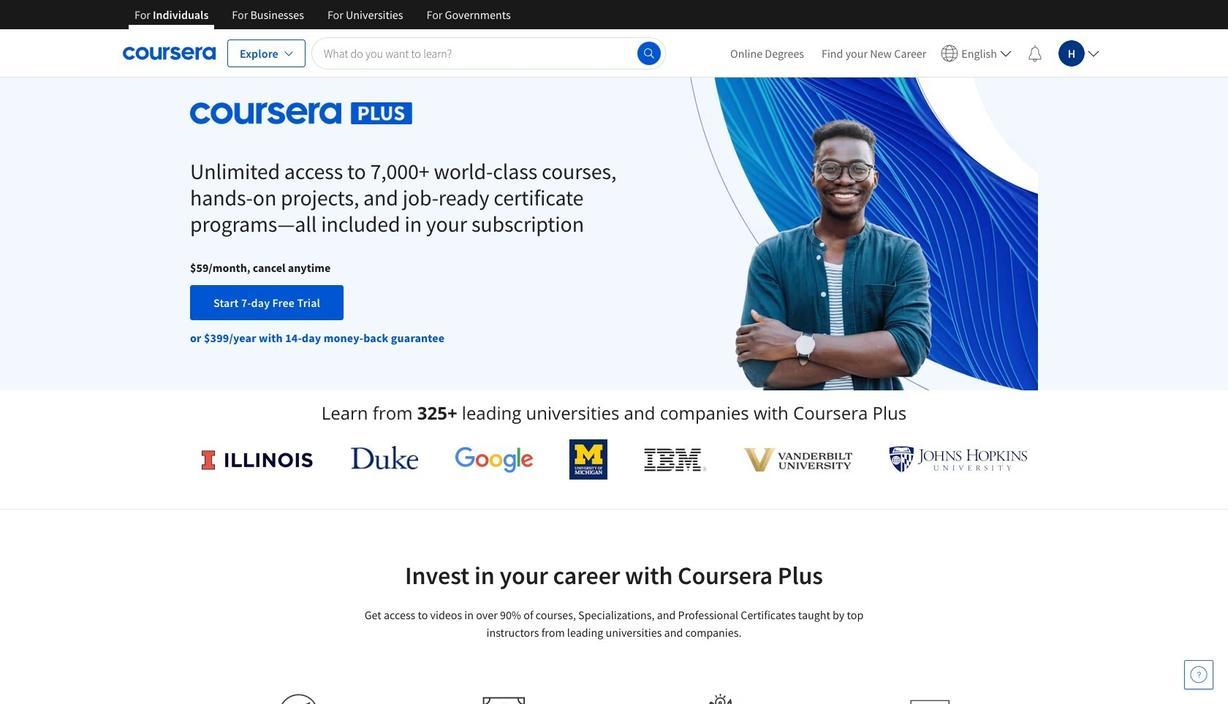 Task type: vqa. For each thing, say whether or not it's contained in the screenshot.
Google image
yes



Task type: describe. For each thing, give the bounding box(es) containing it.
university of michigan image
[[570, 439, 608, 480]]

coursera plus image
[[190, 102, 413, 124]]

save money image
[[483, 697, 535, 704]]

help center image
[[1190, 666, 1208, 684]]

learn anything image
[[278, 694, 318, 704]]

coursera image
[[123, 41, 216, 65]]

banner navigation
[[123, 0, 523, 29]]



Task type: locate. For each thing, give the bounding box(es) containing it.
google image
[[455, 446, 534, 473]]

None search field
[[311, 37, 666, 69]]

menu
[[722, 29, 1106, 77]]

vanderbilt image
[[744, 448, 853, 471]]

ibm image
[[644, 448, 708, 471]]

university of illinois at urbana-champaign image
[[200, 448, 314, 471]]

flexible learning image
[[694, 694, 745, 704]]

duke university image
[[351, 446, 418, 469]]

unlimited certificates image
[[910, 699, 950, 704]]

johns hopkins university image
[[889, 446, 1028, 473]]

What do you want to learn? text field
[[311, 37, 666, 69]]



